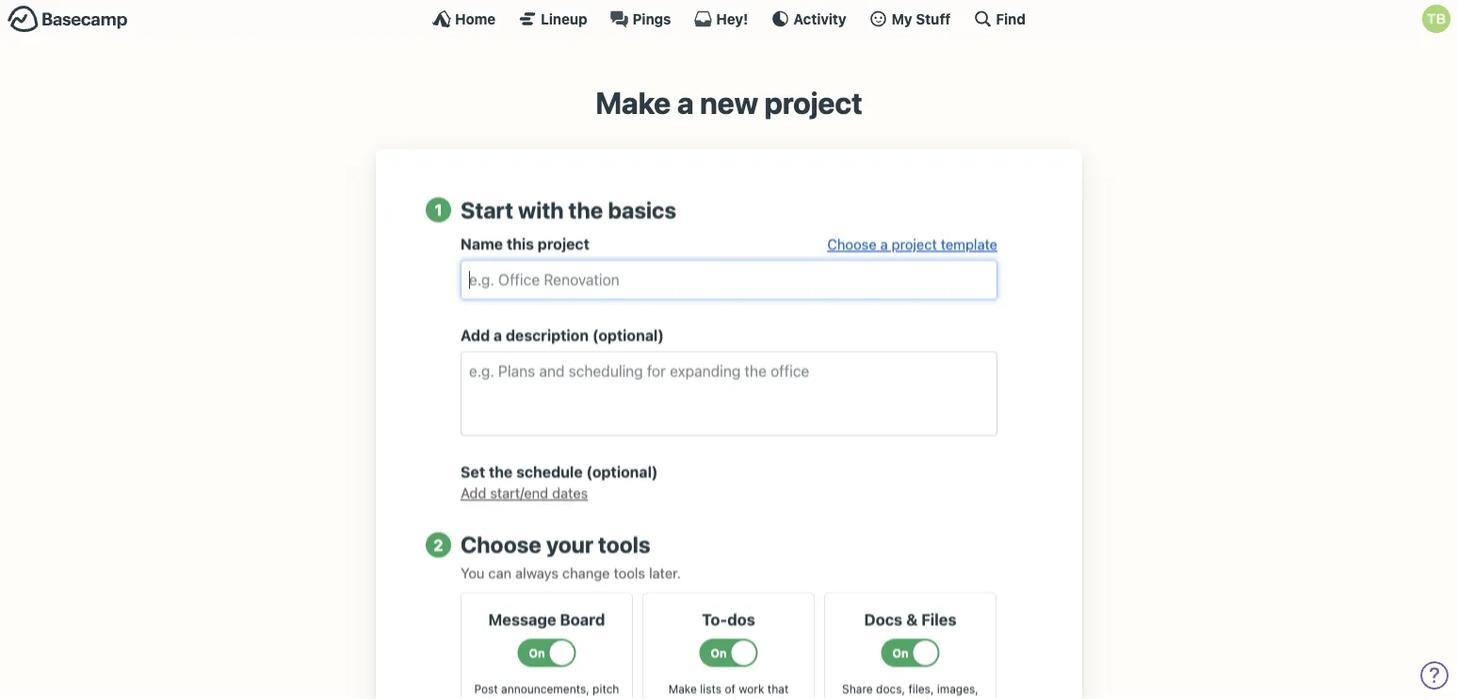 Task type: vqa. For each thing, say whether or not it's contained in the screenshot.
Add a comment here…
no



Task type: locate. For each thing, give the bounding box(es) containing it.
make for make lists of work that needs to get done, assig
[[669, 682, 697, 695]]

(optional)
[[592, 327, 664, 345], [586, 463, 658, 481]]

work
[[739, 682, 765, 695]]

a left template
[[881, 236, 888, 253]]

(optional) inside set the schedule (optional) add start/end dates
[[586, 463, 658, 481]]

message board
[[488, 610, 605, 629]]

(optional) up dates
[[586, 463, 658, 481]]

2 vertical spatial a
[[494, 327, 502, 345]]

add
[[461, 327, 490, 345], [461, 485, 487, 501]]

the inside set the schedule (optional) add start/end dates
[[489, 463, 513, 481]]

2 add from the top
[[461, 485, 487, 501]]

Add a description (optional) text field
[[461, 352, 998, 436]]

to
[[696, 697, 706, 699]]

0 horizontal spatial project
[[538, 235, 590, 253]]

a left description at left
[[494, 327, 502, 345]]

1 vertical spatial make
[[669, 682, 697, 695]]

dates
[[552, 485, 588, 501]]

pings
[[633, 10, 671, 27]]

my stuff button
[[869, 9, 951, 28]]

(optional) for set the schedule (optional) add start/end dates
[[586, 463, 658, 481]]

1 vertical spatial choose
[[461, 532, 542, 558]]

done,
[[730, 697, 760, 699]]

make up needs at the bottom left of page
[[669, 682, 697, 695]]

make
[[596, 85, 671, 121], [669, 682, 697, 695]]

1 vertical spatial the
[[489, 463, 513, 481]]

ideas,
[[481, 697, 513, 699]]

progress
[[516, 697, 563, 699]]

0 vertical spatial choose
[[828, 236, 877, 253]]

files
[[922, 610, 957, 629]]

0 vertical spatial make
[[596, 85, 671, 121]]

choose for choose a project template
[[828, 236, 877, 253]]

choose a project template link
[[828, 236, 998, 253]]

schedule
[[516, 463, 583, 481]]

project for choose a project template
[[892, 236, 937, 253]]

0 vertical spatial (optional)
[[592, 327, 664, 345]]

description
[[506, 327, 589, 345]]

lineup
[[541, 10, 588, 27]]

the right 'set'
[[489, 463, 513, 481]]

the right with in the left top of the page
[[569, 196, 603, 223]]

1 vertical spatial tools
[[614, 565, 645, 581]]

add down 'set'
[[461, 485, 487, 501]]

make down pings popup button
[[596, 85, 671, 121]]

dos
[[727, 610, 755, 629]]

2 horizontal spatial a
[[881, 236, 888, 253]]

tools left later. on the bottom left of the page
[[614, 565, 645, 581]]

2 horizontal spatial project
[[892, 236, 937, 253]]

docs,
[[876, 682, 905, 695]]

0 vertical spatial add
[[461, 327, 490, 345]]

make for make a new project
[[596, 85, 671, 121]]

a for description
[[494, 327, 502, 345]]

0 vertical spatial tools
[[598, 532, 651, 558]]

add inside set the schedule (optional) add start/end dates
[[461, 485, 487, 501]]

a
[[677, 85, 694, 121], [881, 236, 888, 253], [494, 327, 502, 345]]

files,
[[909, 682, 934, 695]]

add left description at left
[[461, 327, 490, 345]]

make inside make lists of work that needs to get done, assig
[[669, 682, 697, 695]]

main element
[[0, 0, 1458, 37]]

1 add from the top
[[461, 327, 490, 345]]

add a description (optional)
[[461, 327, 664, 345]]

a left "new"
[[677, 85, 694, 121]]

images,
[[937, 682, 979, 695]]

hey! button
[[694, 9, 748, 28]]

your
[[546, 532, 594, 558]]

needs
[[660, 697, 692, 699]]

project down start with the basics
[[538, 235, 590, 253]]

0 vertical spatial a
[[677, 85, 694, 121]]

docs
[[864, 610, 903, 629]]

you can always change tools later.
[[461, 565, 681, 581]]

of
[[725, 682, 736, 695]]

name this project
[[461, 235, 590, 253]]

project left template
[[892, 236, 937, 253]]

a for new
[[677, 85, 694, 121]]

0 horizontal spatial choose
[[461, 532, 542, 558]]

lists
[[700, 682, 722, 695]]

project down activity link
[[765, 85, 863, 121]]

1
[[435, 200, 442, 219]]

home link
[[433, 9, 496, 28]]

announcements,
[[501, 682, 590, 695]]

0 horizontal spatial a
[[494, 327, 502, 345]]

find
[[996, 10, 1026, 27]]

start with the basics
[[461, 196, 677, 223]]

choose
[[828, 236, 877, 253], [461, 532, 542, 558]]

tools
[[598, 532, 651, 558], [614, 565, 645, 581]]

choose your tools
[[461, 532, 651, 558]]

make a new project
[[596, 85, 863, 121]]

tools up change
[[598, 532, 651, 558]]

1 horizontal spatial the
[[569, 196, 603, 223]]

lineup link
[[518, 9, 588, 28]]

find button
[[974, 9, 1026, 28]]

1 horizontal spatial a
[[677, 85, 694, 121]]

1 horizontal spatial project
[[765, 85, 863, 121]]

1 vertical spatial a
[[881, 236, 888, 253]]

the
[[569, 196, 603, 223], [489, 463, 513, 481]]

1 horizontal spatial choose
[[828, 236, 877, 253]]

(optional) right description at left
[[592, 327, 664, 345]]

switch accounts image
[[8, 5, 128, 34]]

name
[[461, 235, 503, 253]]

1 vertical spatial add
[[461, 485, 487, 501]]

project
[[765, 85, 863, 121], [538, 235, 590, 253], [892, 236, 937, 253]]

1 vertical spatial (optional)
[[586, 463, 658, 481]]

0 horizontal spatial the
[[489, 463, 513, 481]]



Task type: describe. For each thing, give the bounding box(es) containing it.
message
[[488, 610, 556, 629]]

share docs, files, images, and spreadsheets
[[842, 682, 979, 699]]

set the schedule (optional) add start/end dates
[[461, 463, 658, 501]]

pings button
[[610, 9, 671, 28]]

2
[[434, 536, 443, 554]]

make lists of work that needs to get done, assig
[[660, 682, 798, 699]]

activity link
[[771, 9, 847, 28]]

start/end
[[490, 485, 549, 501]]

to-
[[702, 610, 727, 629]]

tim burton image
[[1423, 5, 1451, 33]]

you
[[461, 565, 485, 581]]

home
[[455, 10, 496, 27]]

post
[[474, 682, 498, 695]]

get
[[709, 697, 727, 699]]

a for project
[[881, 236, 888, 253]]

template
[[941, 236, 998, 253]]

with
[[518, 196, 564, 223]]

choose for choose your tools
[[461, 532, 542, 558]]

my stuff
[[892, 10, 951, 27]]

add start/end dates link
[[461, 485, 588, 501]]

always
[[516, 565, 559, 581]]

activity
[[794, 10, 847, 27]]

that
[[768, 682, 789, 695]]

to-dos
[[702, 610, 755, 629]]

stuff
[[916, 10, 951, 27]]

project for name this project
[[538, 235, 590, 253]]

my
[[892, 10, 913, 27]]

start
[[461, 196, 513, 223]]

can
[[488, 565, 512, 581]]

post announcements, pitch ideas, progress updates
[[474, 682, 620, 699]]

docs & files
[[864, 610, 957, 629]]

choose a project template
[[828, 236, 998, 253]]

change
[[562, 565, 610, 581]]

later.
[[649, 565, 681, 581]]

and
[[861, 697, 881, 699]]

hey!
[[716, 10, 748, 27]]

Name this project text field
[[461, 260, 998, 300]]

new
[[700, 85, 758, 121]]

&
[[906, 610, 918, 629]]

share
[[842, 682, 873, 695]]

set
[[461, 463, 485, 481]]

this
[[507, 235, 534, 253]]

(optional) for add a description (optional)
[[592, 327, 664, 345]]

0 vertical spatial the
[[569, 196, 603, 223]]

pitch
[[593, 682, 619, 695]]

basics
[[608, 196, 677, 223]]

board
[[560, 610, 605, 629]]



